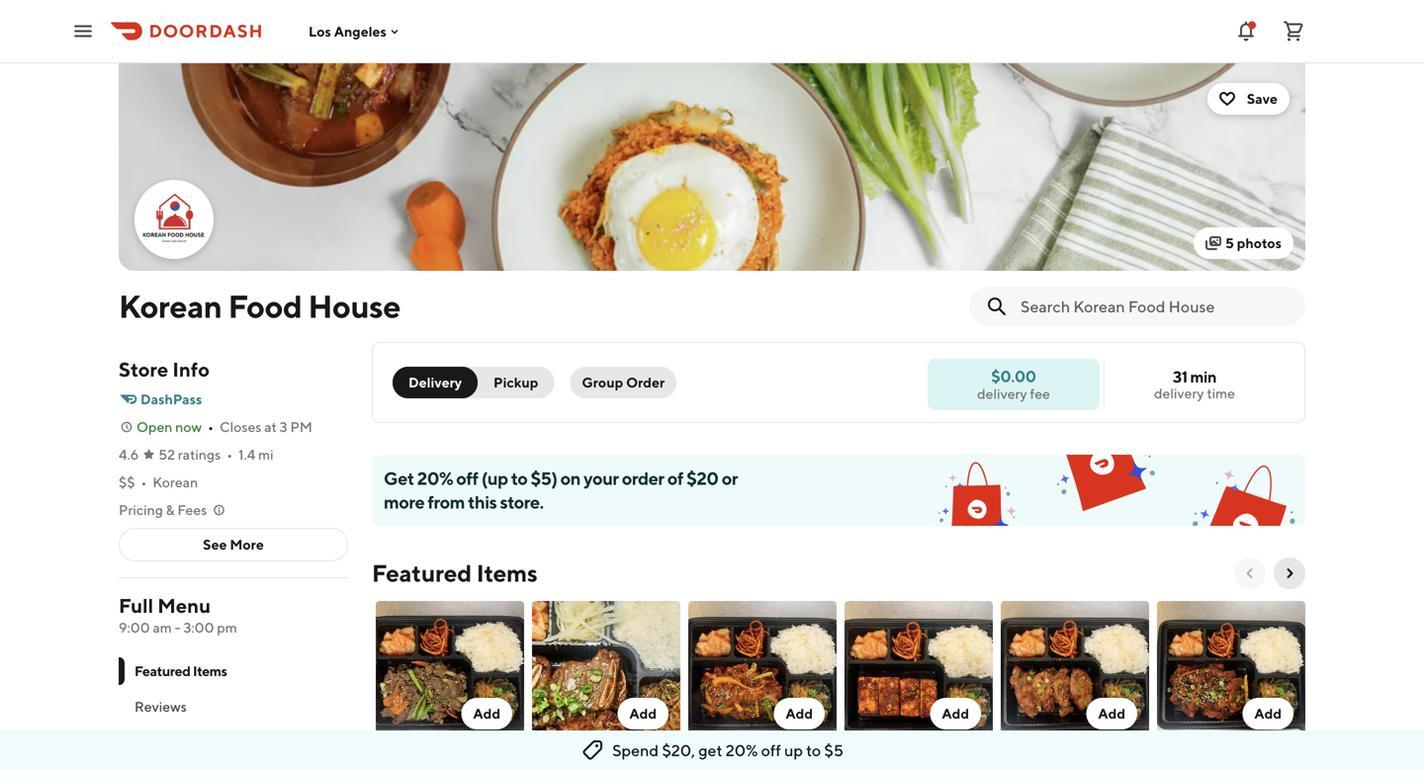 Task type: locate. For each thing, give the bounding box(es) containing it.
5
[[1226, 235, 1234, 251]]

(up
[[481, 468, 508, 489]]

• right now
[[208, 419, 214, 435]]

• left 1.4
[[227, 447, 233, 463]]

closes
[[220, 419, 262, 435]]

3 add from the left
[[786, 706, 813, 722]]

0 vertical spatial •
[[208, 419, 214, 435]]

20%
[[417, 468, 453, 489], [726, 741, 758, 760]]

to right up
[[806, 741, 821, 760]]

4 add from the left
[[942, 706, 969, 722]]

braised tofu doshirak image
[[845, 601, 993, 742]]

photos
[[1237, 235, 1282, 251]]

from
[[428, 492, 465, 513]]

1 vertical spatial to
[[806, 741, 821, 760]]

featured down the more
[[372, 559, 472, 588]]

items
[[477, 559, 538, 588], [193, 663, 227, 680]]

see more button
[[120, 529, 347, 561]]

add button for chicken teriyaki doshirak image
[[1087, 698, 1138, 730]]

pm
[[290, 419, 313, 435]]

1 horizontal spatial 20%
[[726, 741, 758, 760]]

0 horizontal spatial •
[[141, 474, 147, 491]]

0 vertical spatial 20%
[[417, 468, 453, 489]]

korean
[[119, 288, 222, 325], [153, 474, 198, 491]]

2 horizontal spatial •
[[227, 447, 233, 463]]

bulgogi doshirak image
[[376, 601, 524, 742]]

1 horizontal spatial delivery
[[1154, 385, 1204, 402]]

mi
[[258, 447, 274, 463]]

items up reviews button on the bottom of page
[[193, 663, 227, 680]]

0 horizontal spatial 20%
[[417, 468, 453, 489]]

angeles
[[334, 23, 387, 39]]

1 vertical spatial off
[[761, 741, 781, 760]]

get 20% off (up to $5) on your order of $20 or more from this store.
[[384, 468, 738, 513]]

full menu 9:00 am - 3:00 pm
[[119, 595, 237, 636]]

1 horizontal spatial featured items
[[372, 559, 538, 588]]

2 vertical spatial •
[[141, 474, 147, 491]]

your
[[584, 468, 619, 489]]

52 ratings •
[[159, 447, 233, 463]]

tofu
[[900, 751, 931, 770]]

open menu image
[[71, 19, 95, 43]]

see
[[203, 537, 227, 553]]

0 vertical spatial featured
[[372, 559, 472, 588]]

to up store.
[[511, 468, 528, 489]]

4.6
[[119, 447, 139, 463]]

•
[[208, 419, 214, 435], [227, 447, 233, 463], [141, 474, 147, 491]]

group order
[[582, 374, 665, 391]]

featured up reviews
[[135, 663, 190, 680]]

reviews button
[[119, 690, 348, 725]]

los angeles
[[309, 23, 387, 39]]

Delivery radio
[[393, 367, 478, 399]]

notification bell image
[[1235, 19, 1258, 43]]

off
[[456, 468, 478, 489], [761, 741, 781, 760]]

spicy marinated chicken doshirak image
[[1157, 601, 1306, 742]]

5 add from the left
[[1098, 706, 1126, 722]]

see more
[[203, 537, 264, 553]]

featured items down from
[[372, 559, 538, 588]]

more
[[230, 537, 264, 553]]

korean up pricing & fees button
[[153, 474, 198, 491]]

0 horizontal spatial featured
[[135, 663, 190, 680]]

save
[[1247, 91, 1278, 107]]

1 horizontal spatial featured
[[372, 559, 472, 588]]

braised
[[845, 751, 897, 770]]

off left up
[[761, 741, 781, 760]]

• right $$
[[141, 474, 147, 491]]

ratings
[[178, 447, 221, 463]]

add for add button related to spicy marinated chicken doshirak image
[[1255, 706, 1282, 722]]

house
[[308, 288, 401, 325]]

group
[[582, 374, 623, 391]]

$0.00 delivery fee
[[977, 367, 1050, 402]]

spicy pork doshirak
[[689, 751, 826, 770]]

now
[[175, 419, 202, 435]]

5 photos button
[[1194, 228, 1294, 259]]

1 horizontal spatial off
[[761, 741, 781, 760]]

0 vertical spatial items
[[477, 559, 538, 588]]

featured items heading
[[372, 558, 538, 590]]

items down store.
[[477, 559, 538, 588]]

add button
[[372, 598, 528, 771], [997, 598, 1153, 771], [1153, 598, 1310, 771], [461, 698, 512, 730], [618, 698, 669, 730], [774, 698, 825, 730], [930, 698, 981, 730], [1087, 698, 1138, 730], [1243, 698, 1294, 730]]

delivery left fee
[[977, 386, 1027, 402]]

1 vertical spatial •
[[227, 447, 233, 463]]

up
[[784, 741, 803, 760]]

add for add button corresponding to galbi k-bbq doshirak image
[[630, 706, 657, 722]]

save button
[[1208, 83, 1290, 115]]

spend
[[612, 741, 659, 760]]

spicy
[[689, 751, 726, 770]]

0 vertical spatial featured items
[[372, 559, 538, 588]]

galbi k-bbq
[[532, 751, 624, 771]]

1 horizontal spatial items
[[477, 559, 538, 588]]

featured items up reviews
[[135, 663, 227, 680]]

delivery
[[1154, 385, 1204, 402], [977, 386, 1027, 402]]

delivery left time
[[1154, 385, 1204, 402]]

• closes at 3 pm
[[208, 419, 313, 435]]

add button for braised tofu doshirak image
[[930, 698, 981, 730]]

0 vertical spatial korean
[[119, 288, 222, 325]]

0 horizontal spatial to
[[511, 468, 528, 489]]

fees
[[178, 502, 207, 518]]

1 horizontal spatial •
[[208, 419, 214, 435]]

time
[[1207, 385, 1236, 402]]

los angeles button
[[309, 23, 403, 39]]

0 vertical spatial off
[[456, 468, 478, 489]]

to
[[511, 468, 528, 489], [806, 741, 821, 760]]

store info
[[119, 358, 210, 381]]

9:00
[[119, 620, 150, 636]]

0 horizontal spatial off
[[456, 468, 478, 489]]

delivery inside $0.00 delivery fee
[[977, 386, 1027, 402]]

0 horizontal spatial items
[[193, 663, 227, 680]]

pricing
[[119, 502, 163, 518]]

20% up from
[[417, 468, 453, 489]]

0 horizontal spatial delivery
[[977, 386, 1027, 402]]

1 add from the left
[[473, 706, 501, 722]]

$5)
[[531, 468, 557, 489]]

add
[[473, 706, 501, 722], [630, 706, 657, 722], [786, 706, 813, 722], [942, 706, 969, 722], [1098, 706, 1126, 722], [1255, 706, 1282, 722]]

open
[[137, 419, 173, 435]]

spicy pork doshirak image
[[689, 601, 837, 742]]

$20
[[687, 468, 719, 489]]

or
[[722, 468, 738, 489]]

korean up store info
[[119, 288, 222, 325]]

0 vertical spatial to
[[511, 468, 528, 489]]

2 add from the left
[[630, 706, 657, 722]]

bbq
[[589, 751, 624, 770]]

6 add from the left
[[1255, 706, 1282, 722]]

next button of carousel image
[[1282, 566, 1298, 582]]

20% right the get
[[726, 741, 758, 760]]

braised tofu
[[845, 751, 931, 771]]

add button for spicy pork doshirak "image"
[[774, 698, 825, 730]]

open now
[[137, 419, 202, 435]]

korean food house image
[[119, 63, 1306, 271], [137, 182, 212, 257]]

31
[[1173, 368, 1188, 386]]

am
[[153, 620, 172, 636]]

0 horizontal spatial featured items
[[135, 663, 227, 680]]

this
[[468, 492, 497, 513]]

20% inside get 20% off (up to $5) on your order of $20 or more from this store.
[[417, 468, 453, 489]]

off left (up
[[456, 468, 478, 489]]

featured items
[[372, 559, 538, 588], [135, 663, 227, 680]]

off inside get 20% off (up to $5) on your order of $20 or more from this store.
[[456, 468, 478, 489]]



Task type: vqa. For each thing, say whether or not it's contained in the screenshot.
KOREAN FOOD HOUSE at the top
yes



Task type: describe. For each thing, give the bounding box(es) containing it.
add for add button associated with bulgogi doshirak image
[[473, 706, 501, 722]]

$0.00
[[992, 367, 1036, 386]]

reviews
[[135, 699, 187, 715]]

store.
[[500, 492, 544, 513]]

of
[[667, 468, 683, 489]]

min
[[1191, 368, 1217, 386]]

5 photos
[[1226, 235, 1282, 251]]

pm
[[217, 620, 237, 636]]

add button for galbi k-bbq doshirak image
[[618, 698, 669, 730]]

31 min delivery time
[[1154, 368, 1236, 402]]

delivery inside 31 min delivery time
[[1154, 385, 1204, 402]]

0 items, open order cart image
[[1282, 19, 1306, 43]]

1 vertical spatial 20%
[[726, 741, 758, 760]]

previous button of carousel image
[[1243, 566, 1258, 582]]

add button for bulgogi doshirak image
[[461, 698, 512, 730]]

items inside heading
[[477, 559, 538, 588]]

1 vertical spatial featured items
[[135, 663, 227, 680]]

get
[[384, 468, 414, 489]]

Pickup radio
[[466, 367, 554, 399]]

$$ • korean
[[119, 474, 198, 491]]

52
[[159, 447, 175, 463]]

full
[[119, 595, 153, 618]]

more
[[384, 492, 425, 513]]

$20,
[[662, 741, 695, 760]]

Item Search search field
[[1021, 296, 1290, 318]]

3
[[280, 419, 288, 435]]

menu
[[157, 595, 211, 618]]

pork
[[729, 751, 762, 770]]

info
[[173, 358, 210, 381]]

galbi
[[532, 751, 570, 770]]

3:00
[[183, 620, 214, 636]]

group order button
[[570, 367, 677, 399]]

store
[[119, 358, 168, 381]]

on
[[561, 468, 581, 489]]

featured inside heading
[[372, 559, 472, 588]]

at
[[264, 419, 277, 435]]

chicken teriyaki doshirak image
[[1001, 601, 1150, 742]]

1 vertical spatial items
[[193, 663, 227, 680]]

add for braised tofu doshirak image add button
[[942, 706, 969, 722]]

1 horizontal spatial to
[[806, 741, 821, 760]]

$5
[[824, 741, 844, 760]]

$$
[[119, 474, 135, 491]]

order methods option group
[[393, 367, 554, 399]]

add button for spicy marinated chicken doshirak image
[[1243, 698, 1294, 730]]

to inside get 20% off (up to $5) on your order of $20 or more from this store.
[[511, 468, 528, 489]]

doshirak
[[764, 751, 826, 770]]

1 vertical spatial featured
[[135, 663, 190, 680]]

order
[[622, 468, 664, 489]]

-
[[175, 620, 181, 636]]

1.4 mi
[[239, 447, 274, 463]]

1 vertical spatial korean
[[153, 474, 198, 491]]

add for add button related to spicy pork doshirak "image"
[[786, 706, 813, 722]]

pricing & fees
[[119, 502, 207, 518]]

pickup
[[494, 374, 539, 391]]

order
[[626, 374, 665, 391]]

galbi k-bbq doshirak image
[[532, 601, 681, 742]]

&
[[166, 502, 175, 518]]

get
[[699, 741, 723, 760]]

korean food house
[[119, 288, 401, 325]]

1.4
[[239, 447, 256, 463]]

delivery
[[409, 374, 462, 391]]

k-
[[573, 751, 589, 770]]

dashpass
[[140, 391, 202, 408]]

food
[[228, 288, 302, 325]]

pricing & fees button
[[119, 501, 227, 520]]

add for add button related to chicken teriyaki doshirak image
[[1098, 706, 1126, 722]]

spend $20, get 20% off up to $5
[[612, 741, 844, 760]]

los
[[309, 23, 331, 39]]

fee
[[1030, 386, 1050, 402]]



